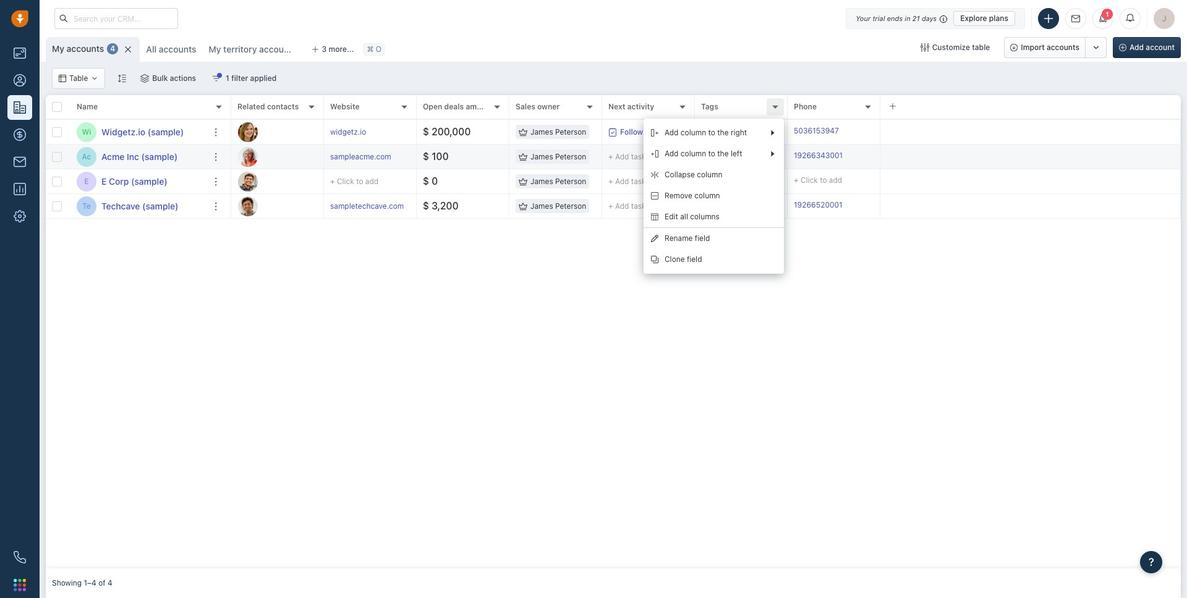 Task type: vqa. For each thing, say whether or not it's contained in the screenshot.


Task type: describe. For each thing, give the bounding box(es) containing it.
plans
[[989, 13, 1009, 23]]

import accounts button
[[1005, 37, 1086, 58]]

inc
[[127, 151, 139, 162]]

e corp (sample)
[[101, 176, 167, 186]]

rename field
[[665, 234, 710, 243]]

due
[[664, 127, 678, 136]]

phone element
[[7, 546, 32, 570]]

due in 2 days
[[664, 127, 711, 136]]

territory
[[223, 44, 257, 54]]

5036153947
[[794, 126, 839, 135]]

peterson for $ 0
[[555, 177, 587, 186]]

widgetz.io link
[[330, 127, 366, 137]]

l image
[[238, 147, 258, 167]]

table
[[69, 74, 88, 83]]

sampleacme.com link
[[330, 152, 391, 161]]

add for $ 0
[[737, 177, 750, 186]]

more...
[[329, 45, 354, 54]]

phone image
[[14, 552, 26, 564]]

clone field
[[665, 255, 702, 264]]

bulk actions button
[[133, 68, 204, 89]]

rename field menu item
[[644, 228, 784, 249]]

sampletechcave.com link
[[330, 202, 404, 211]]

peterson for $ 200,000
[[555, 127, 587, 137]]

ends
[[887, 14, 903, 22]]

click for $ 100
[[708, 152, 725, 161]]

$ for $ 200,000
[[423, 126, 429, 137]]

grid containing $ 200,000
[[46, 94, 1181, 569]]

row group containing $ 200,000
[[231, 120, 1181, 219]]

my accounts link
[[52, 43, 104, 55]]

the for right
[[718, 128, 729, 138]]

add column to the right
[[665, 128, 747, 138]]

right
[[731, 128, 747, 138]]

bulk actions
[[152, 74, 196, 83]]

add for $ 200,000
[[737, 127, 750, 137]]

⌘ o
[[367, 45, 382, 54]]

explore
[[961, 13, 987, 23]]

e corp (sample) link
[[101, 175, 167, 188]]

all
[[146, 44, 157, 54]]

column for add column to the right
[[681, 128, 706, 138]]

collapse
[[665, 170, 695, 180]]

(sample) down name column header on the top of the page
[[148, 126, 184, 137]]

add down 19266343001 link at the right of page
[[829, 176, 843, 185]]

task for $ 0
[[631, 177, 646, 186]]

0
[[432, 176, 438, 187]]

+ click to add for $ 0
[[701, 177, 750, 186]]

add account
[[1130, 43, 1175, 52]]

your trial ends in 21 days
[[856, 14, 937, 22]]

add up sampletechcave.com link
[[365, 177, 379, 186]]

james peterson for $ 200,000
[[531, 127, 587, 137]]

open deals amount
[[423, 102, 494, 112]]

19266520001 link
[[794, 200, 843, 213]]

+ click to add down sampleacme.com at left
[[330, 177, 379, 186]]

press space to select this row. row containing $ 0
[[231, 169, 1181, 194]]

container_wx8msf4aqz5i3rn1 image inside 1 filter applied button
[[212, 74, 221, 83]]

your
[[856, 14, 871, 22]]

left
[[731, 149, 742, 159]]

click for $ 200,000
[[708, 127, 725, 137]]

rename
[[665, 234, 693, 243]]

field for clone field
[[687, 255, 702, 264]]

3
[[322, 45, 327, 54]]

edit all columns menu item
[[644, 207, 784, 228]]

container_wx8msf4aqz5i3rn1 image for customize table
[[921, 43, 929, 52]]

name
[[77, 102, 98, 112]]

$ 3,200
[[423, 200, 459, 212]]

$ for $ 0
[[423, 176, 429, 187]]

2
[[688, 127, 692, 136]]

name column header
[[71, 95, 231, 120]]

+ add task for $ 100
[[609, 152, 646, 161]]

click for $ 0
[[708, 177, 725, 186]]

o
[[376, 45, 382, 54]]

(sample) down acme inc (sample) link
[[131, 176, 167, 186]]

add for $ 3,200
[[737, 202, 750, 211]]

peterson for $ 3,200
[[555, 202, 587, 211]]

accounts for import
[[1047, 43, 1080, 52]]

column for remove column
[[695, 191, 720, 201]]

container_wx8msf4aqz5i3rn1 image inside table popup button
[[91, 75, 99, 82]]

accounts for my
[[67, 43, 104, 54]]

explore plans link
[[954, 11, 1016, 26]]

customize table button
[[913, 37, 998, 58]]

import
[[1021, 43, 1045, 52]]

3 more... button
[[305, 41, 361, 58]]

next activity
[[609, 102, 655, 112]]

1 filter applied
[[226, 74, 277, 83]]

container_wx8msf4aqz5i3rn1 image for bulk actions
[[141, 74, 149, 83]]

explore plans
[[961, 13, 1009, 23]]

acme inc (sample) link
[[101, 151, 178, 163]]

accounts up applied
[[259, 44, 297, 54]]

te
[[82, 202, 91, 211]]

james peterson for $ 100
[[531, 152, 587, 161]]

activity
[[628, 102, 655, 112]]

my for my accounts 4
[[52, 43, 64, 54]]

(sample) down e corp (sample) link
[[142, 201, 179, 211]]

(sample) right inc
[[141, 151, 178, 162]]

5036153947 link
[[794, 125, 839, 139]]

widgetz.io (sample)
[[101, 126, 184, 137]]

1 for 1
[[1106, 11, 1110, 18]]

name row
[[46, 95, 231, 120]]

1–4
[[84, 579, 96, 588]]

menu containing add column to the right
[[644, 119, 784, 274]]

$ 200,000
[[423, 126, 471, 137]]

0 vertical spatial in
[[905, 14, 911, 22]]

$ for $ 3,200
[[423, 200, 429, 212]]

add column to the left
[[665, 149, 742, 159]]

james peterson for $ 3,200
[[531, 202, 587, 211]]

100
[[432, 151, 449, 162]]

19266520001
[[794, 200, 843, 210]]

1 for 1 filter applied
[[226, 74, 229, 83]]

import accounts
[[1021, 43, 1080, 52]]

remove
[[665, 191, 693, 201]]

bulk
[[152, 74, 168, 83]]

edit
[[665, 212, 678, 222]]

related
[[237, 102, 265, 112]]

amount
[[466, 102, 494, 112]]

techcave (sample)
[[101, 201, 179, 211]]

acme inc (sample)
[[101, 151, 178, 162]]

james for 0
[[531, 177, 553, 186]]



Task type: locate. For each thing, give the bounding box(es) containing it.
container_wx8msf4aqz5i3rn1 image inside table popup button
[[59, 75, 66, 82]]

4 down search your crm... text field
[[110, 44, 115, 53]]

customize table
[[932, 43, 990, 52]]

1 vertical spatial 1
[[226, 74, 229, 83]]

0 horizontal spatial my
[[52, 43, 64, 54]]

peterson for $ 100
[[555, 152, 587, 161]]

+ add task for $ 0
[[609, 177, 646, 186]]

1 up the import accounts group
[[1106, 11, 1110, 18]]

press space to select this row. row containing $ 100
[[231, 145, 1181, 169]]

e for e
[[84, 177, 89, 186]]

+
[[701, 127, 706, 137], [609, 152, 613, 161], [701, 152, 706, 161], [794, 176, 799, 185], [609, 177, 613, 186], [330, 177, 335, 186], [701, 177, 706, 186], [609, 201, 613, 211], [701, 202, 706, 211]]

2 james peterson from the top
[[531, 152, 587, 161]]

widgetz.io
[[101, 126, 145, 137]]

$ left 200,000
[[423, 126, 429, 137]]

container_wx8msf4aqz5i3rn1 image for table
[[59, 75, 66, 82]]

trial
[[873, 14, 885, 22]]

sampleacme.com
[[330, 152, 391, 161]]

accounts inside button
[[1047, 43, 1080, 52]]

4 peterson from the top
[[555, 202, 587, 211]]

0 horizontal spatial e
[[84, 177, 89, 186]]

add for $ 100
[[737, 152, 750, 161]]

3,200
[[432, 200, 459, 212]]

customize
[[932, 43, 970, 52]]

1 vertical spatial field
[[687, 255, 702, 264]]

press space to select this row. row
[[46, 120, 231, 145], [231, 120, 1181, 145], [46, 145, 231, 169], [231, 145, 1181, 169], [46, 169, 231, 194], [231, 169, 1181, 194], [46, 194, 231, 219], [231, 194, 1181, 219]]

1 horizontal spatial 1
[[1106, 11, 1110, 18]]

related contacts
[[237, 102, 299, 112]]

j image
[[238, 122, 258, 142]]

cell for $ 100
[[881, 145, 1181, 169]]

click for $ 3,200
[[708, 202, 725, 211]]

columns
[[690, 212, 720, 222]]

3 peterson from the top
[[555, 177, 587, 186]]

0 vertical spatial 4
[[110, 44, 115, 53]]

clone field menu item
[[644, 249, 784, 270]]

e left corp
[[101, 176, 107, 186]]

1 vertical spatial task
[[631, 177, 646, 186]]

the left right
[[718, 128, 729, 138]]

column up remove column menu item
[[697, 170, 723, 180]]

menu
[[644, 119, 784, 274]]

all
[[680, 212, 688, 222]]

add
[[1130, 43, 1144, 52], [665, 128, 679, 138], [665, 149, 679, 159], [615, 152, 629, 161], [615, 177, 629, 186], [615, 201, 629, 211]]

+ click to add for $ 100
[[701, 152, 750, 161]]

0 horizontal spatial in
[[680, 127, 686, 136]]

1 vertical spatial in
[[680, 127, 686, 136]]

showing 1–4 of 4
[[52, 579, 112, 588]]

3 james peterson from the top
[[531, 177, 587, 186]]

2 cell from the top
[[881, 145, 1181, 169]]

1 inside button
[[226, 74, 229, 83]]

cell for $ 200,000
[[881, 120, 1181, 144]]

1 james peterson from the top
[[531, 127, 587, 137]]

freshworks switcher image
[[14, 579, 26, 592]]

e for e corp (sample)
[[101, 176, 107, 186]]

website
[[330, 102, 360, 112]]

2 vertical spatial + add task
[[609, 201, 646, 211]]

2 $ from the top
[[423, 151, 429, 162]]

task for $ 3,200
[[631, 201, 646, 211]]

in inside grid
[[680, 127, 686, 136]]

e
[[101, 176, 107, 186], [84, 177, 89, 186]]

edit all columns
[[665, 212, 720, 222]]

1 cell from the top
[[881, 120, 1181, 144]]

accounts
[[1047, 43, 1080, 52], [67, 43, 104, 54], [159, 44, 196, 54], [259, 44, 297, 54]]

add down right
[[737, 152, 750, 161]]

$
[[423, 126, 429, 137], [423, 151, 429, 162], [423, 176, 429, 187], [423, 200, 429, 212]]

sales owner
[[516, 102, 560, 112]]

row group containing widgetz.io (sample)
[[46, 120, 231, 219]]

1 horizontal spatial in
[[905, 14, 911, 22]]

click left right
[[708, 127, 725, 137]]

2 james from the top
[[531, 152, 553, 161]]

click up collapse column menu item
[[708, 152, 725, 161]]

0 horizontal spatial 1
[[226, 74, 229, 83]]

+ click to add down left
[[701, 177, 750, 186]]

1 the from the top
[[718, 128, 729, 138]]

+ add task
[[609, 152, 646, 161], [609, 177, 646, 186], [609, 201, 646, 211]]

2 vertical spatial task
[[631, 201, 646, 211]]

press space to select this row. row containing $ 200,000
[[231, 120, 1181, 145]]

1 vertical spatial 4
[[108, 579, 112, 588]]

2 + add task from the top
[[609, 177, 646, 186]]

cell for $ 3,200
[[881, 194, 1181, 218]]

$ 0
[[423, 176, 438, 187]]

james for 200,000
[[531, 127, 553, 137]]

3 cell from the top
[[881, 169, 1181, 194]]

0 vertical spatial the
[[718, 128, 729, 138]]

$ for $ 100
[[423, 151, 429, 162]]

field down columns
[[695, 234, 710, 243]]

column up collapse column
[[681, 149, 706, 159]]

press space to select this row. row containing widgetz.io (sample)
[[46, 120, 231, 145]]

my
[[52, 43, 64, 54], [209, 44, 221, 54]]

j image
[[238, 172, 258, 191]]

s image
[[238, 196, 258, 216]]

press space to select this row. row containing e corp (sample)
[[46, 169, 231, 194]]

2 task from the top
[[631, 177, 646, 186]]

+ click to add up collapse column menu item
[[701, 152, 750, 161]]

james for 100
[[531, 152, 553, 161]]

my accounts 4
[[52, 43, 115, 54]]

widgetz.io (sample) link
[[101, 126, 184, 138]]

1 vertical spatial days
[[694, 127, 711, 136]]

0 vertical spatial 1
[[1106, 11, 1110, 18]]

+ click to add for $ 200,000
[[701, 127, 750, 137]]

$ left 3,200
[[423, 200, 429, 212]]

days right 21 on the top right of the page
[[922, 14, 937, 22]]

0 vertical spatial task
[[631, 152, 646, 161]]

4 inside my accounts 4
[[110, 44, 115, 53]]

1 task from the top
[[631, 152, 646, 161]]

days inside row group
[[694, 127, 711, 136]]

0 vertical spatial + add task
[[609, 152, 646, 161]]

Search your CRM... text field
[[54, 8, 178, 29]]

4 james from the top
[[531, 202, 553, 211]]

3 task from the top
[[631, 201, 646, 211]]

$ left 100
[[423, 151, 429, 162]]

200,000
[[432, 126, 471, 137]]

showing
[[52, 579, 82, 588]]

row group
[[46, 120, 231, 219], [231, 120, 1181, 219]]

the
[[718, 128, 729, 138], [718, 149, 729, 159]]

press space to select this row. row containing acme inc (sample)
[[46, 145, 231, 169]]

sales
[[516, 102, 536, 112]]

the for left
[[718, 149, 729, 159]]

james peterson for $ 0
[[531, 177, 587, 186]]

style_myh0__igzzd8unmi image
[[118, 74, 126, 83]]

tags
[[701, 102, 719, 112]]

column right due
[[681, 128, 706, 138]]

1 link
[[1093, 8, 1114, 29]]

click down sampleacme.com at left
[[337, 177, 354, 186]]

phone
[[794, 102, 817, 112]]

0 vertical spatial field
[[695, 234, 710, 243]]

wi
[[82, 127, 91, 137]]

days right 2
[[694, 127, 711, 136]]

clone
[[665, 255, 685, 264]]

cell for $ 0
[[881, 169, 1181, 194]]

add up left
[[737, 127, 750, 137]]

1 + add task from the top
[[609, 152, 646, 161]]

4 cell from the top
[[881, 194, 1181, 218]]

3 james from the top
[[531, 177, 553, 186]]

next
[[609, 102, 626, 112]]

my up table popup button
[[52, 43, 64, 54]]

collapse column menu item
[[644, 165, 784, 186]]

19266343001
[[794, 151, 843, 160]]

container_wx8msf4aqz5i3rn1 image inside bulk actions button
[[141, 74, 149, 83]]

1 filter applied button
[[204, 68, 285, 89]]

acme
[[101, 151, 125, 162]]

⌘
[[367, 45, 374, 54]]

table button
[[52, 68, 105, 89]]

4 james peterson from the top
[[531, 202, 587, 211]]

3 + add task from the top
[[609, 201, 646, 211]]

container_wx8msf4aqz5i3rn1 image
[[921, 43, 929, 52], [141, 74, 149, 83], [59, 75, 66, 82], [519, 202, 528, 211]]

+ click to add down 19266343001 link at the right of page
[[794, 176, 843, 185]]

click up columns
[[708, 202, 725, 211]]

filter
[[231, 74, 248, 83]]

task
[[631, 152, 646, 161], [631, 177, 646, 186], [631, 201, 646, 211]]

press space to select this row. row containing techcave (sample)
[[46, 194, 231, 219]]

add account button
[[1113, 37, 1181, 58]]

actions
[[170, 74, 196, 83]]

techcave (sample) link
[[101, 200, 179, 212]]

4 right of on the bottom of the page
[[108, 579, 112, 588]]

task for $ 100
[[631, 152, 646, 161]]

2 peterson from the top
[[555, 152, 587, 161]]

field right clone
[[687, 255, 702, 264]]

ac
[[82, 152, 91, 161]]

accounts for all
[[159, 44, 196, 54]]

click up remove column
[[708, 177, 725, 186]]

accounts right all
[[159, 44, 196, 54]]

grid
[[46, 94, 1181, 569]]

open
[[423, 102, 442, 112]]

my for my territory accounts
[[209, 44, 221, 54]]

21
[[913, 14, 920, 22]]

to
[[727, 127, 734, 137], [708, 128, 716, 138], [708, 149, 716, 159], [727, 152, 734, 161], [820, 176, 827, 185], [356, 177, 363, 186], [727, 177, 734, 186], [727, 202, 734, 211]]

in left 2
[[680, 127, 686, 136]]

$ 100
[[423, 151, 449, 162]]

import accounts group
[[1005, 37, 1107, 58]]

container_wx8msf4aqz5i3rn1 image inside customize table button
[[921, 43, 929, 52]]

+ click to add up left
[[701, 127, 750, 137]]

in left 21 on the top right of the page
[[905, 14, 911, 22]]

+ add task for $ 3,200
[[609, 201, 646, 211]]

field
[[695, 234, 710, 243], [687, 255, 702, 264]]

my territory accounts button
[[203, 37, 302, 62], [209, 44, 297, 54]]

field for rename field
[[695, 234, 710, 243]]

1
[[1106, 11, 1110, 18], [226, 74, 229, 83]]

account
[[1146, 43, 1175, 52]]

in
[[905, 14, 911, 22], [680, 127, 686, 136]]

collapse column
[[665, 170, 723, 180]]

remove column menu item
[[644, 186, 784, 207]]

1 vertical spatial + add task
[[609, 177, 646, 186]]

+ click to add for $ 3,200
[[701, 202, 750, 211]]

1 horizontal spatial my
[[209, 44, 221, 54]]

1 left filter on the left of the page
[[226, 74, 229, 83]]

deals
[[444, 102, 464, 112]]

$ left 0
[[423, 176, 429, 187]]

1 $ from the top
[[423, 126, 429, 137]]

owner
[[537, 102, 560, 112]]

1 peterson from the top
[[555, 127, 587, 137]]

column up columns
[[695, 191, 720, 201]]

the left left
[[718, 149, 729, 159]]

1 james from the top
[[531, 127, 553, 137]]

2 row group from the left
[[231, 120, 1181, 219]]

(sample)
[[148, 126, 184, 137], [141, 151, 178, 162], [131, 176, 167, 186], [142, 201, 179, 211]]

0 horizontal spatial days
[[694, 127, 711, 136]]

my territory accounts
[[209, 44, 297, 54]]

column for add column to the left
[[681, 149, 706, 159]]

accounts up table
[[67, 43, 104, 54]]

1 row group from the left
[[46, 120, 231, 219]]

sampletechcave.com
[[330, 202, 404, 211]]

my left territory
[[209, 44, 221, 54]]

cell
[[881, 120, 1181, 144], [881, 145, 1181, 169], [881, 169, 1181, 194], [881, 194, 1181, 218]]

corp
[[109, 176, 129, 186]]

3 $ from the top
[[423, 176, 429, 187]]

click down 19266343001 link at the right of page
[[801, 176, 818, 185]]

add inside button
[[1130, 43, 1144, 52]]

e up te
[[84, 177, 89, 186]]

0 vertical spatial days
[[922, 14, 937, 22]]

19266343001 link
[[794, 150, 843, 163]]

1 horizontal spatial days
[[922, 14, 937, 22]]

4 $ from the top
[[423, 200, 429, 212]]

press space to select this row. row containing $ 3,200
[[231, 194, 1181, 219]]

james
[[531, 127, 553, 137], [531, 152, 553, 161], [531, 177, 553, 186], [531, 202, 553, 211]]

james for 3,200
[[531, 202, 553, 211]]

+ click to add up columns
[[701, 202, 750, 211]]

container_wx8msf4aqz5i3rn1 image
[[212, 74, 221, 83], [91, 75, 99, 82], [519, 128, 528, 136], [609, 128, 617, 136], [519, 152, 528, 161], [519, 177, 528, 186]]

add down left
[[737, 177, 750, 186]]

of
[[98, 579, 106, 588]]

accounts right import
[[1047, 43, 1080, 52]]

column for collapse column
[[697, 170, 723, 180]]

add down collapse column menu item
[[737, 202, 750, 211]]

remove column
[[665, 191, 720, 201]]

table
[[972, 43, 990, 52]]

1 horizontal spatial e
[[101, 176, 107, 186]]

2 the from the top
[[718, 149, 729, 159]]

techcave
[[101, 201, 140, 211]]

1 vertical spatial the
[[718, 149, 729, 159]]

widgetz.io
[[330, 127, 366, 137]]



